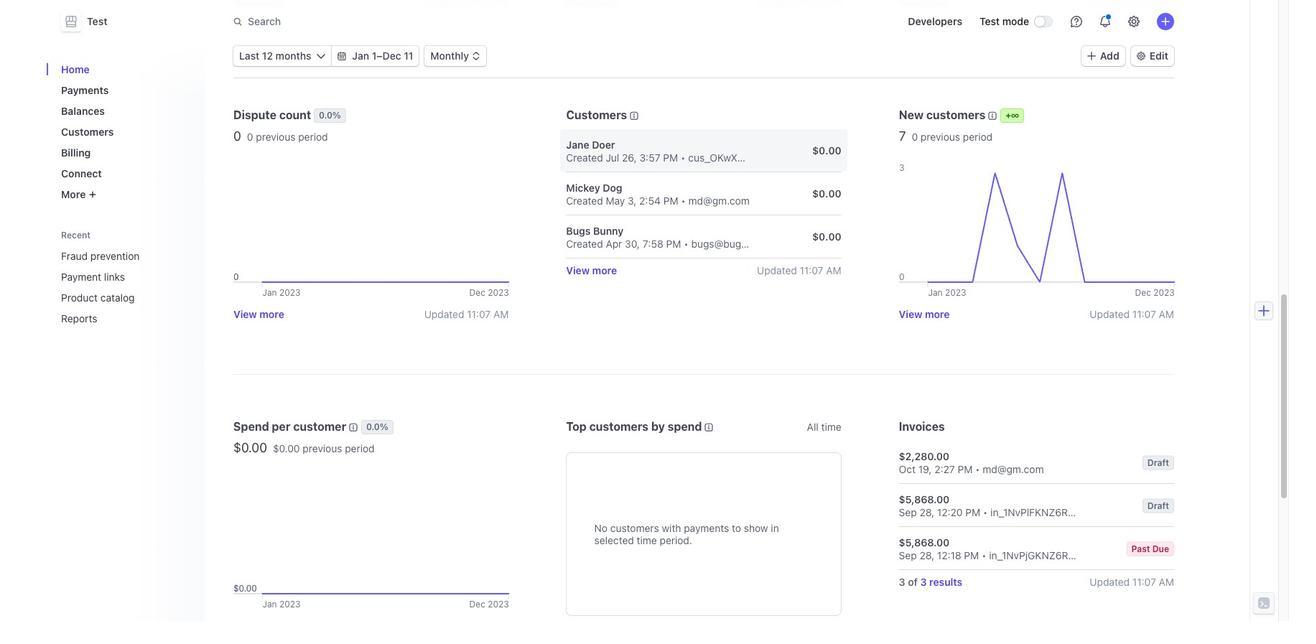 Task type: vqa. For each thing, say whether or not it's contained in the screenshot.
the left Md@Gm.Com
yes



Task type: locate. For each thing, give the bounding box(es) containing it.
2 horizontal spatial view
[[899, 308, 922, 320]]

3 left the "of"
[[899, 576, 905, 588]]

1 vertical spatial customers
[[61, 126, 114, 138]]

0 vertical spatial sep
[[899, 506, 917, 518]]

view more link for 7
[[899, 308, 950, 320]]

period inside 7 0 previous period
[[963, 131, 993, 143]]

updated 11:07 am
[[757, 264, 841, 276], [424, 308, 509, 320], [1090, 308, 1174, 320], [1090, 576, 1174, 588]]

$5,868.00 inside the $5,868.00 sep 28, 12:20 pm • in_1nvplfknz6rm8bhfljpajfui
[[899, 493, 950, 505]]

more
[[592, 264, 617, 276], [259, 308, 284, 320], [925, 308, 950, 320]]

updated 11:07 am for 'view more' link for 7
[[1090, 308, 1174, 320]]

mickey dog created may 3, 2:54 pm • md@gm.com
[[566, 181, 750, 206]]

cell containing $2,280.00
[[899, 449, 1174, 475]]

0 inside 7 0 previous period
[[912, 131, 918, 143]]

sep up the "of"
[[899, 549, 917, 561]]

$5,868.00
[[899, 493, 950, 505], [899, 536, 950, 548]]

28, inside the $5,868.00 sep 28, 12:18 pm • in_1nvpjgknz6rm8bhfgrj0zcmj
[[920, 549, 934, 561]]

period inside the 0 0 previous period
[[298, 131, 328, 143]]

0 vertical spatial pin to navigation image
[[180, 271, 192, 283]]

2 horizontal spatial more
[[925, 308, 950, 320]]

2 draft from the top
[[1148, 500, 1169, 511]]

customers for new
[[926, 108, 986, 121]]

all
[[807, 420, 819, 433]]

19,
[[918, 463, 932, 475]]

info image for new customers
[[988, 112, 997, 120]]

1 vertical spatial created
[[566, 194, 603, 206]]

customers up doer
[[566, 108, 627, 121]]

billing
[[61, 147, 91, 159]]

md@gm.com up bugs@bugs.com on the top of the page
[[688, 194, 750, 206]]

1 draft from the top
[[1148, 457, 1169, 468]]

0 vertical spatial 28,
[[920, 506, 934, 518]]

customer
[[293, 420, 346, 433]]

pm right 3:57
[[663, 151, 678, 163]]

period for 0
[[298, 131, 328, 143]]

28, left 12:20
[[920, 506, 934, 518]]

1 $5,868.00 from the top
[[899, 493, 950, 505]]

7 0 previous period
[[899, 129, 993, 144]]

test up home
[[87, 15, 107, 27]]

1 vertical spatial pin to navigation image
[[180, 292, 192, 303]]

0.0%
[[319, 110, 341, 121], [366, 422, 388, 432]]

show
[[744, 522, 768, 534]]

updated for middle 'view more' link
[[757, 264, 797, 276]]

previous for 0
[[256, 131, 296, 143]]

2 pin to navigation image from the top
[[180, 292, 192, 303]]

md@gm.com
[[688, 194, 750, 206], [983, 463, 1044, 475]]

cell down in_1nvplfknz6rm8bhfljpajfui
[[899, 535, 1174, 561]]

catalog
[[100, 292, 135, 304]]

period down count
[[298, 131, 328, 143]]

7:58
[[643, 237, 664, 250]]

customers for top
[[589, 420, 649, 433]]

invoices grid
[[899, 441, 1174, 570]]

0 vertical spatial customers
[[926, 108, 986, 121]]

no
[[594, 522, 608, 534]]

created inside bugs bunny created apr 30, 7:58 pm • bugs@bugs.com
[[566, 237, 603, 250]]

created inside jane doer created jul 26, 3:57 pm • cus_okwxb1sibsxwug
[[566, 151, 603, 163]]

clear history image
[[180, 231, 189, 239]]

• right 2:27
[[975, 463, 980, 475]]

• inside mickey dog created may 3, 2:54 pm • md@gm.com
[[681, 194, 686, 206]]

customers left by
[[589, 420, 649, 433]]

2 vertical spatial customers
[[610, 522, 659, 534]]

test left mode
[[980, 15, 1000, 27]]

customers up 7 0 previous period
[[926, 108, 986, 121]]

sep
[[899, 506, 917, 518], [899, 549, 917, 561]]

toolbar containing add
[[1081, 46, 1174, 66]]

may
[[606, 194, 625, 206]]

1 horizontal spatial 3
[[920, 576, 927, 588]]

previous for $0.00
[[303, 442, 342, 455]]

1 horizontal spatial previous
[[303, 442, 342, 455]]

• inside jane doer created jul 26, 3:57 pm • cus_okwxb1sibsxwug
[[681, 151, 686, 163]]

pm inside the $5,868.00 sep 28, 12:20 pm • in_1nvplfknz6rm8bhfljpajfui
[[965, 506, 980, 518]]

0 vertical spatial $5,868.00
[[899, 493, 950, 505]]

pm right 12:20
[[965, 506, 980, 518]]

28, inside the $5,868.00 sep 28, 12:20 pm • in_1nvplfknz6rm8bhfljpajfui
[[920, 506, 934, 518]]

2 horizontal spatial info image
[[988, 112, 997, 120]]

time
[[821, 420, 841, 433]]

updated for 'view more' link related to 0
[[424, 308, 464, 320]]

1 pin to navigation image from the top
[[180, 271, 192, 283]]

test inside button
[[87, 15, 107, 27]]

customers down 'balances'
[[61, 126, 114, 138]]

view for 7
[[899, 308, 922, 320]]

draft
[[1148, 457, 1169, 468], [1148, 500, 1169, 511]]

cell containing mickey dog
[[566, 181, 841, 206]]

cell
[[566, 138, 841, 163], [566, 181, 841, 206], [566, 224, 841, 250], [899, 449, 1174, 475], [899, 492, 1174, 518], [899, 535, 1174, 561]]

0 horizontal spatial md@gm.com
[[688, 194, 750, 206]]

11:07
[[800, 264, 823, 276], [467, 308, 491, 320], [1132, 308, 1156, 320], [1132, 576, 1156, 588]]

cus_okwxb1sibsxwug
[[688, 151, 794, 163]]

$0.00 for cus_okwxb1sibsxwug
[[812, 144, 841, 156]]

• right 12:18
[[982, 549, 986, 561]]

info image right spend
[[705, 423, 713, 432]]

info image
[[349, 423, 358, 432]]

test for test mode
[[980, 15, 1000, 27]]

draft for in_1nvplfknz6rm8bhfljpajfui
[[1148, 500, 1169, 511]]

• inside the $5,868.00 sep 28, 12:20 pm • in_1nvplfknz6rm8bhfljpajfui
[[983, 506, 988, 518]]

0 vertical spatial md@gm.com
[[688, 194, 750, 206]]

toolbar
[[1081, 46, 1174, 66]]

0 horizontal spatial customers
[[61, 126, 114, 138]]

0 horizontal spatial view
[[233, 308, 257, 320]]

pm right 7:58
[[666, 237, 681, 250]]

created for jane
[[566, 151, 603, 163]]

recent navigation links element
[[47, 223, 205, 330]]

sep inside the $5,868.00 sep 28, 12:18 pm • in_1nvpjgknz6rm8bhfgrj0zcmj
[[899, 549, 917, 561]]

recent element
[[47, 244, 205, 330]]

add button
[[1081, 46, 1125, 66]]

• right 7:58
[[684, 237, 689, 250]]

$0.00 for md@gm.com
[[812, 187, 841, 199]]

period for 7
[[963, 131, 993, 143]]

1 vertical spatial draft
[[1148, 500, 1169, 511]]

md@gm.com up the $5,868.00 sep 28, 12:20 pm • in_1nvplfknz6rm8bhfljpajfui
[[983, 463, 1044, 475]]

3,
[[628, 194, 637, 206]]

12:20
[[937, 506, 963, 518]]

0 vertical spatial customers
[[566, 108, 627, 121]]

more button
[[55, 182, 193, 206]]

pin to navigation image
[[180, 271, 192, 283], [180, 313, 192, 324]]

1 created from the top
[[566, 151, 603, 163]]

1 test from the left
[[87, 15, 107, 27]]

0 vertical spatial draft
[[1148, 457, 1169, 468]]

3 created from the top
[[566, 237, 603, 250]]

2:27
[[934, 463, 955, 475]]

0.0% right info icon
[[366, 422, 388, 432]]

edit
[[1150, 50, 1168, 62]]

no customers with payments to show in selected time period.
[[594, 522, 779, 547]]

created down jane
[[566, 151, 603, 163]]

created inside mickey dog created may 3, 2:54 pm • md@gm.com
[[566, 194, 603, 206]]

cell up the $5,868.00 sep 28, 12:18 pm • in_1nvpjgknz6rm8bhfgrj0zcmj
[[899, 492, 1174, 518]]

28, for 12:20
[[920, 506, 934, 518]]

last
[[239, 50, 259, 62]]

created down bugs
[[566, 237, 603, 250]]

previous down customer
[[303, 442, 342, 455]]

2 $5,868.00 from the top
[[899, 536, 950, 548]]

fraud
[[61, 250, 88, 262]]

previous down dispute count
[[256, 131, 296, 143]]

• right 12:20
[[983, 506, 988, 518]]

payments
[[684, 522, 729, 534]]

pm right 2:27
[[958, 463, 973, 475]]

sep left 12:20
[[899, 506, 917, 518]]

payment links link
[[55, 265, 173, 289]]

period down info icon
[[345, 442, 375, 455]]

1 vertical spatial 0.0%
[[366, 422, 388, 432]]

1 horizontal spatial period
[[345, 442, 375, 455]]

$5,868.00 for 12:18
[[899, 536, 950, 548]]

$5,868.00 up 12:20
[[899, 493, 950, 505]]

0 horizontal spatial info image
[[630, 112, 639, 120]]

months
[[276, 50, 311, 62]]

cell up mickey dog created may 3, 2:54 pm • md@gm.com
[[566, 138, 841, 163]]

cell down jane doer created jul 26, 3:57 pm • cus_okwxb1sibsxwug
[[566, 181, 841, 206]]

spend per customer
[[233, 420, 346, 433]]

view more link for 0
[[233, 308, 284, 320]]

1 horizontal spatial more
[[592, 264, 617, 276]]

customers right 'no' at the bottom left
[[610, 522, 659, 534]]

past due
[[1132, 543, 1169, 554]]

0 horizontal spatial previous
[[256, 131, 296, 143]]

$5,868.00 for 12:20
[[899, 493, 950, 505]]

sep inside the $5,868.00 sep 28, 12:20 pm • in_1nvplfknz6rm8bhfljpajfui
[[899, 506, 917, 518]]

0 inside the 0 0 previous period
[[247, 131, 253, 143]]

svg image
[[317, 52, 326, 60]]

2 horizontal spatial view more
[[899, 308, 950, 320]]

1 vertical spatial 28,
[[920, 549, 934, 561]]

1 horizontal spatial customers
[[566, 108, 627, 121]]

2 vertical spatial created
[[566, 237, 603, 250]]

home
[[61, 63, 90, 75]]

0.0% right count
[[319, 110, 341, 121]]

new customers
[[899, 108, 986, 121]]

with
[[662, 522, 681, 534]]

jane doer created jul 26, 3:57 pm • cus_okwxb1sibsxwug
[[566, 138, 794, 163]]

1 horizontal spatial test
[[980, 15, 1000, 27]]

product
[[61, 292, 98, 304]]

info image up 26,
[[630, 112, 639, 120]]

cell containing jane doer
[[566, 138, 841, 163]]

dispute count
[[233, 108, 311, 121]]

product catalog
[[61, 292, 135, 304]]

1 vertical spatial pin to navigation image
[[180, 313, 192, 324]]

2 created from the top
[[566, 194, 603, 206]]

customers inside customers link
[[61, 126, 114, 138]]

1 vertical spatial $5,868.00
[[899, 536, 950, 548]]

1 horizontal spatial view more
[[566, 264, 617, 276]]

info image left +
[[988, 112, 997, 120]]

customers inside no customers with payments to show in selected time period.
[[610, 522, 659, 534]]

previous inside $0.00 $0.00 previous period
[[303, 442, 342, 455]]

fraud prevention
[[61, 250, 140, 262]]

1 horizontal spatial view more link
[[566, 264, 617, 276]]

customers
[[926, 108, 986, 121], [589, 420, 649, 433], [610, 522, 659, 534]]

28, left 12:18
[[920, 549, 934, 561]]

0 for 0
[[247, 131, 253, 143]]

1 sep from the top
[[899, 506, 917, 518]]

2 sep from the top
[[899, 549, 917, 561]]

3
[[899, 576, 905, 588], [920, 576, 927, 588]]

$5,868.00 inside the $5,868.00 sep 28, 12:18 pm • in_1nvpjgknz6rm8bhfgrj0zcmj
[[899, 536, 950, 548]]

• inside the $2,280.00 oct 19, 2:27 pm • md@gm.com
[[975, 463, 980, 475]]

0 horizontal spatial view more link
[[233, 308, 284, 320]]

2 test from the left
[[980, 15, 1000, 27]]

0 horizontal spatial test
[[87, 15, 107, 27]]

svg image
[[338, 52, 346, 60]]

am
[[826, 264, 841, 276], [493, 308, 509, 320], [1159, 308, 1174, 320], [1159, 576, 1174, 588]]

previous down new customers
[[921, 131, 960, 143]]

sep for sep 28, 12:18 pm • in_1nvpjgknz6rm8bhfgrj0zcmj
[[899, 549, 917, 561]]

jan
[[352, 50, 369, 62]]

0 horizontal spatial view more
[[233, 308, 284, 320]]

1 horizontal spatial md@gm.com
[[983, 463, 1044, 475]]

2 horizontal spatial 0
[[912, 131, 918, 143]]

1 horizontal spatial 0.0%
[[366, 422, 388, 432]]

info image
[[630, 112, 639, 120], [988, 112, 997, 120], [705, 423, 713, 432]]

spend
[[668, 420, 702, 433]]

pin to navigation image
[[180, 250, 192, 262], [180, 292, 192, 303]]

2 horizontal spatial view more link
[[899, 308, 950, 320]]

1 vertical spatial customers
[[589, 420, 649, 433]]

$0.00 inside $0.00 $0.00 previous period
[[273, 442, 300, 455]]

am for 'view more' link related to 0
[[493, 308, 509, 320]]

view more link
[[566, 264, 617, 276], [233, 308, 284, 320], [899, 308, 950, 320]]

1 horizontal spatial info image
[[705, 423, 713, 432]]

previous inside 7 0 previous period
[[921, 131, 960, 143]]

$5,868.00 up 12:18
[[899, 536, 950, 548]]

test button
[[61, 11, 122, 32]]

jan 1 – dec 11
[[352, 50, 413, 62]]

previous inside the 0 0 previous period
[[256, 131, 296, 143]]

updated
[[757, 264, 797, 276], [424, 308, 464, 320], [1090, 308, 1130, 320], [1090, 576, 1130, 588]]

pm right 2:54
[[663, 194, 678, 206]]

balances
[[61, 105, 105, 117]]

2 horizontal spatial period
[[963, 131, 993, 143]]

customers
[[566, 108, 627, 121], [61, 126, 114, 138]]

0 horizontal spatial 3
[[899, 576, 905, 588]]

0 vertical spatial created
[[566, 151, 603, 163]]

2 pin to navigation image from the top
[[180, 313, 192, 324]]

apr
[[606, 237, 622, 250]]

3 right the "of"
[[920, 576, 927, 588]]

1 pin to navigation image from the top
[[180, 250, 192, 262]]

period down new customers
[[963, 131, 993, 143]]

2 28, from the top
[[920, 549, 934, 561]]

mickey
[[566, 181, 600, 194]]

1 vertical spatial md@gm.com
[[983, 463, 1044, 475]]

pm inside bugs bunny created apr 30, 7:58 pm • bugs@bugs.com
[[666, 237, 681, 250]]

2 horizontal spatial previous
[[921, 131, 960, 143]]

1 vertical spatial sep
[[899, 549, 917, 561]]

$2,280.00 oct 19, 2:27 pm • md@gm.com
[[899, 450, 1044, 475]]

0 vertical spatial pin to navigation image
[[180, 250, 192, 262]]

links
[[104, 271, 125, 283]]

dispute
[[233, 108, 276, 121]]

Search text field
[[225, 8, 630, 35]]

$0.00
[[812, 144, 841, 156], [812, 187, 841, 199], [812, 230, 841, 242], [233, 440, 267, 455], [273, 442, 300, 455]]

view more
[[566, 264, 617, 276], [233, 308, 284, 320], [899, 308, 950, 320]]

0 horizontal spatial more
[[259, 308, 284, 320]]

time period.
[[637, 534, 692, 547]]

0 horizontal spatial period
[[298, 131, 328, 143]]

reports
[[61, 312, 97, 325]]

1 28, from the top
[[920, 506, 934, 518]]

payments link
[[55, 78, 193, 102]]

created down mickey
[[566, 194, 603, 206]]

1 3 from the left
[[899, 576, 905, 588]]

• right 3:57
[[681, 151, 686, 163]]

created for mickey
[[566, 194, 603, 206]]

cell up the $5,868.00 sep 28, 12:20 pm • in_1nvplfknz6rm8bhfljpajfui
[[899, 449, 1174, 475]]

jul
[[606, 151, 619, 163]]

pm right 12:18
[[964, 549, 979, 561]]

1 horizontal spatial 0
[[247, 131, 253, 143]]

period inside $0.00 $0.00 previous period
[[345, 442, 375, 455]]

cell down mickey dog created may 3, 2:54 pm • md@gm.com
[[566, 224, 841, 250]]

0 vertical spatial 0.0%
[[319, 110, 341, 121]]

• right 2:54
[[681, 194, 686, 206]]



Task type: describe. For each thing, give the bounding box(es) containing it.
developers
[[908, 15, 962, 27]]

3:57
[[640, 151, 660, 163]]

balances link
[[55, 99, 193, 123]]

3 of 3 results
[[899, 576, 963, 588]]

view for 0
[[233, 308, 257, 320]]

• inside bugs bunny created apr 30, 7:58 pm • bugs@bugs.com
[[684, 237, 689, 250]]

+ ∞
[[1006, 110, 1019, 121]]

pm inside the $2,280.00 oct 19, 2:27 pm • md@gm.com
[[958, 463, 973, 475]]

• inside the $5,868.00 sep 28, 12:18 pm • in_1nvpjgknz6rm8bhfgrj0zcmj
[[982, 549, 986, 561]]

period for $0.00
[[345, 442, 375, 455]]

prevention
[[90, 250, 140, 262]]

dog
[[603, 181, 622, 194]]

am for 'view more' link for 7
[[1159, 308, 1174, 320]]

more
[[61, 188, 86, 200]]

customers link
[[55, 120, 193, 144]]

help image
[[1071, 16, 1082, 27]]

by
[[651, 420, 665, 433]]

connect link
[[55, 162, 193, 185]]

11:07 for 'view more' link related to 0
[[467, 308, 491, 320]]

draft for md@gm.com
[[1148, 457, 1169, 468]]

7
[[899, 129, 906, 144]]

11
[[404, 50, 413, 62]]

$2,280.00
[[899, 450, 949, 462]]

connect
[[61, 167, 102, 180]]

recent
[[61, 230, 91, 241]]

updated 11:07 am for middle 'view more' link
[[757, 264, 841, 276]]

view more for 0
[[233, 308, 284, 320]]

oct
[[899, 463, 916, 475]]

previous for 7
[[921, 131, 960, 143]]

in_1nvpjgknz6rm8bhfgrj0zcmj
[[989, 549, 1144, 561]]

payment
[[61, 271, 101, 283]]

md@gm.com inside mickey dog created may 3, 2:54 pm • md@gm.com
[[688, 194, 750, 206]]

12:18
[[937, 549, 961, 561]]

last 12 months button
[[233, 46, 331, 66]]

more for 0
[[259, 308, 284, 320]]

spend
[[233, 420, 269, 433]]

pm inside jane doer created jul 26, 3:57 pm • cus_okwxb1sibsxwug
[[663, 151, 678, 163]]

–
[[377, 50, 383, 62]]

add
[[1100, 50, 1119, 62]]

pin to navigation image for product catalog
[[180, 292, 192, 303]]

pin to navigation image for fraud prevention
[[180, 250, 192, 262]]

12
[[262, 50, 273, 62]]

edit button
[[1131, 46, 1174, 66]]

updated 11:07 am for 'view more' link related to 0
[[424, 308, 509, 320]]

+
[[1006, 110, 1011, 121]]

due
[[1152, 543, 1169, 554]]

Search search field
[[225, 8, 630, 35]]

all time
[[807, 420, 841, 433]]

per
[[272, 420, 290, 433]]

top customers by spend
[[566, 420, 702, 433]]

mode
[[1002, 15, 1029, 27]]

test mode
[[980, 15, 1029, 27]]

pm inside the $5,868.00 sep 28, 12:18 pm • in_1nvpjgknz6rm8bhfgrj0zcmj
[[964, 549, 979, 561]]

pin to navigation image for payment links
[[180, 271, 192, 283]]

home link
[[55, 57, 193, 81]]

0 horizontal spatial 0.0%
[[319, 110, 341, 121]]

bugs bunny created apr 30, 7:58 pm • bugs@bugs.com
[[566, 224, 769, 250]]

fraud prevention link
[[55, 244, 173, 268]]

selected
[[594, 534, 634, 547]]

info image for customers
[[630, 112, 639, 120]]

0 0 previous period
[[233, 129, 328, 144]]

sep for sep 28, 12:20 pm • in_1nvplfknz6rm8bhfljpajfui
[[899, 506, 917, 518]]

payments
[[61, 84, 109, 96]]

30,
[[625, 237, 640, 250]]

test for test
[[87, 15, 107, 27]]

more for 7
[[925, 308, 950, 320]]

core navigation links element
[[55, 57, 193, 206]]

jane
[[566, 138, 589, 150]]

results
[[929, 576, 963, 588]]

2:54
[[639, 194, 661, 206]]

bugs@bugs.com
[[691, 237, 769, 250]]

developers link
[[902, 10, 968, 33]]

am for middle 'view more' link
[[826, 264, 841, 276]]

1
[[372, 50, 377, 62]]

dec
[[383, 50, 401, 62]]

$0.00 $0.00 previous period
[[233, 440, 375, 455]]

updated for 'view more' link for 7
[[1090, 308, 1130, 320]]

count
[[279, 108, 311, 121]]

26,
[[622, 151, 637, 163]]

in
[[771, 522, 779, 534]]

search
[[248, 15, 281, 27]]

product catalog link
[[55, 286, 173, 310]]

3 results link
[[920, 576, 963, 588]]

11:07 for middle 'view more' link
[[800, 264, 823, 276]]

pin to navigation image for reports
[[180, 313, 192, 324]]

md@gm.com inside the $2,280.00 oct 19, 2:27 pm • md@gm.com
[[983, 463, 1044, 475]]

customers grid
[[566, 129, 841, 259]]

0 horizontal spatial 0
[[233, 129, 241, 144]]

notifications image
[[1100, 16, 1111, 27]]

info image for top customers by spend
[[705, 423, 713, 432]]

2 3 from the left
[[920, 576, 927, 588]]

of
[[908, 576, 918, 588]]

28, for 12:18
[[920, 549, 934, 561]]

0 for 7
[[912, 131, 918, 143]]

bugs
[[566, 224, 591, 237]]

top
[[566, 420, 587, 433]]

∞
[[1011, 110, 1019, 121]]

$0.00 for bugs@bugs.com
[[812, 230, 841, 242]]

reports link
[[55, 307, 173, 330]]

payment links
[[61, 271, 125, 283]]

created for bugs
[[566, 237, 603, 250]]

new
[[899, 108, 924, 121]]

pm inside mickey dog created may 3, 2:54 pm • md@gm.com
[[663, 194, 678, 206]]

cell containing bugs bunny
[[566, 224, 841, 250]]

past
[[1132, 543, 1150, 554]]

$5,868.00 sep 28, 12:20 pm • in_1nvplfknz6rm8bhfljpajfui
[[899, 493, 1136, 518]]

bunny
[[593, 224, 624, 237]]

view more for 7
[[899, 308, 950, 320]]

last 12 months
[[239, 50, 311, 62]]

invoices
[[899, 420, 945, 433]]

customers for no
[[610, 522, 659, 534]]

11:07 for 'view more' link for 7
[[1132, 308, 1156, 320]]

1 horizontal spatial view
[[566, 264, 590, 276]]

settings image
[[1128, 16, 1140, 27]]



